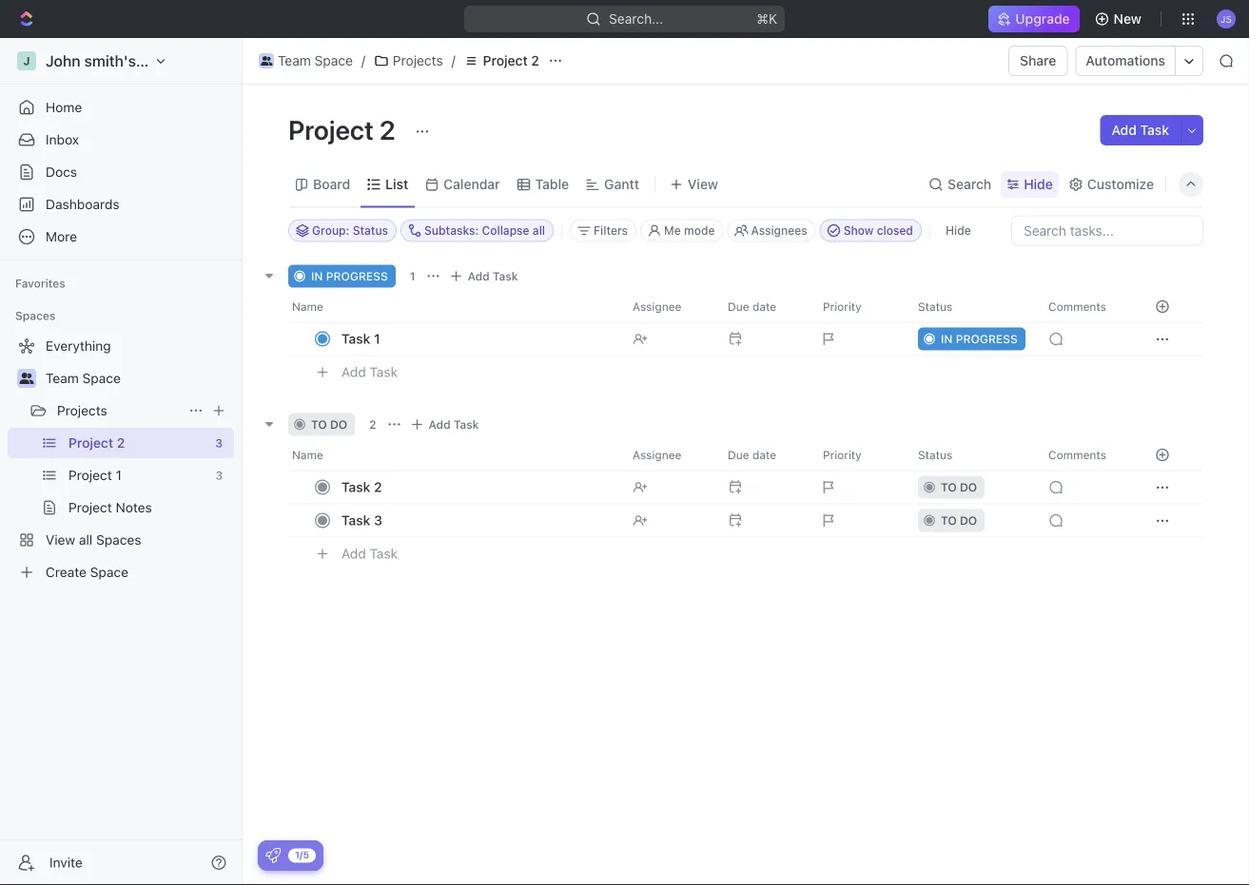 Task type: describe. For each thing, give the bounding box(es) containing it.
name button for 1
[[288, 292, 621, 322]]

assignee button for 1
[[621, 292, 717, 322]]

inbox link
[[8, 125, 234, 155]]

workspace
[[140, 52, 219, 70]]

more button
[[8, 222, 234, 252]]

automations
[[1086, 53, 1166, 69]]

john
[[46, 52, 80, 70]]

due date for 2
[[728, 449, 777, 462]]

to do for 2nd to do dropdown button from the bottom of the page
[[941, 481, 977, 494]]

show closed
[[844, 224, 913, 237]]

add task button down the task 1
[[333, 361, 405, 384]]

gantt link
[[601, 171, 639, 198]]

0 horizontal spatial progress
[[326, 270, 388, 283]]

1 to do button from the top
[[907, 471, 1037, 505]]

onboarding checklist button image
[[265, 849, 281, 864]]

2 to do button from the top
[[907, 504, 1037, 538]]

1 horizontal spatial project 2 link
[[459, 49, 544, 72]]

me
[[664, 224, 681, 237]]

add for add task "button" below task 3
[[342, 546, 366, 562]]

add task up task 2 'link'
[[429, 418, 479, 432]]

table
[[535, 177, 569, 192]]

due for 2
[[728, 449, 749, 462]]

comments for 1
[[1049, 300, 1107, 314]]

customize button
[[1063, 171, 1160, 198]]

view button
[[663, 171, 725, 198]]

assignee for 1
[[633, 300, 682, 314]]

1 vertical spatial project 2 link
[[69, 428, 208, 459]]

assignees
[[751, 224, 808, 237]]

1 horizontal spatial projects link
[[369, 49, 448, 72]]

all inside tree
[[79, 532, 93, 548]]

in inside dropdown button
[[941, 333, 953, 346]]

dashboards
[[46, 197, 120, 212]]

subtasks:
[[424, 224, 479, 237]]

dashboards link
[[8, 189, 234, 220]]

collapse
[[482, 224, 530, 237]]

project notes link
[[69, 493, 230, 523]]

view all spaces
[[46, 532, 141, 548]]

onboarding checklist button element
[[265, 849, 281, 864]]

task 2
[[342, 480, 382, 495]]

search
[[948, 177, 992, 192]]

assignee for 2
[[633, 449, 682, 462]]

in progress button
[[907, 322, 1037, 356]]

1 vertical spatial project 2
[[288, 114, 401, 145]]

create
[[46, 565, 87, 580]]

team inside 'sidebar' navigation
[[46, 371, 79, 386]]

task 1
[[342, 331, 380, 347]]

hide button
[[938, 219, 979, 242]]

subtasks: collapse all
[[424, 224, 545, 237]]

search...
[[609, 11, 663, 27]]

1 for task 1
[[374, 331, 380, 347]]

create space
[[46, 565, 128, 580]]

task 3 link
[[337, 507, 618, 535]]

2 / from the left
[[452, 53, 456, 69]]

calendar link
[[440, 171, 500, 198]]

date for 2
[[753, 449, 777, 462]]

favorites
[[15, 277, 65, 290]]

create space link
[[8, 558, 230, 588]]

favorites button
[[8, 272, 73, 295]]

name button for 2
[[288, 440, 621, 471]]

task 1 link
[[337, 325, 618, 353]]

group: status
[[312, 224, 388, 237]]

home
[[46, 99, 82, 115]]

share button
[[1009, 46, 1068, 76]]

notes
[[116, 500, 152, 516]]

0 vertical spatial to do
[[311, 418, 347, 432]]

filters button
[[570, 219, 637, 242]]

0 vertical spatial status
[[353, 224, 388, 237]]

view all spaces link
[[8, 525, 230, 556]]

add task up the customize
[[1112, 122, 1170, 138]]

automations button
[[1077, 47, 1175, 75]]

due for 1
[[728, 300, 749, 314]]

due date button for 1
[[717, 292, 812, 322]]

share
[[1020, 53, 1057, 69]]

hide button
[[1001, 171, 1059, 198]]

name for in progress
[[292, 300, 323, 314]]

view for view all spaces
[[46, 532, 75, 548]]

add task button down task 3
[[333, 543, 405, 566]]

0 horizontal spatial spaces
[[15, 309, 56, 323]]

space inside the create space 'link'
[[90, 565, 128, 580]]

show
[[844, 224, 874, 237]]

add task down the task 1
[[342, 365, 398, 380]]

project for project 1 link
[[69, 468, 112, 483]]

show closed button
[[820, 219, 922, 242]]

1 for project 1
[[116, 468, 122, 483]]

in progress inside dropdown button
[[941, 333, 1018, 346]]

team space link inside 'sidebar' navigation
[[46, 364, 230, 394]]

hide inside dropdown button
[[1024, 177, 1053, 192]]

0 vertical spatial in
[[311, 270, 323, 283]]

task inside 'link'
[[342, 480, 371, 495]]

project 1
[[69, 468, 122, 483]]

search button
[[923, 171, 997, 198]]

project 2 inside 'sidebar' navigation
[[69, 435, 125, 451]]

to do for 2nd to do dropdown button
[[941, 514, 977, 528]]

1/5
[[295, 850, 309, 861]]

home link
[[8, 92, 234, 123]]

2 vertical spatial do
[[960, 514, 977, 528]]

upgrade
[[1016, 11, 1070, 27]]

assignees button
[[727, 219, 816, 242]]

team space inside 'sidebar' navigation
[[46, 371, 121, 386]]

upgrade link
[[989, 6, 1080, 32]]

j
[[23, 54, 30, 68]]

board link
[[309, 171, 350, 198]]

0 vertical spatial space
[[315, 53, 353, 69]]

add task button down subtasks: collapse all
[[445, 265, 526, 288]]

priority button for 1
[[812, 292, 907, 322]]

add for add task "button" above the customize
[[1112, 122, 1137, 138]]

3 for 1
[[216, 469, 223, 482]]

1 horizontal spatial all
[[533, 224, 545, 237]]

comments button for 2
[[1037, 440, 1132, 471]]

user group image inside 'sidebar' navigation
[[20, 373, 34, 384]]

1 vertical spatial to
[[941, 481, 957, 494]]

projects inside tree
[[57, 403, 107, 419]]

calendar
[[444, 177, 500, 192]]

add for add task "button" below the task 1
[[342, 365, 366, 380]]

add down subtasks: collapse all
[[468, 270, 490, 283]]

view for view
[[688, 177, 718, 192]]

0 vertical spatial 1
[[410, 270, 415, 283]]



Task type: vqa. For each thing, say whether or not it's contained in the screenshot.
Doc
no



Task type: locate. For each thing, give the bounding box(es) containing it.
1 vertical spatial name
[[292, 449, 323, 462]]

0 horizontal spatial projects link
[[57, 396, 181, 426]]

hide down search button
[[946, 224, 971, 237]]

0 vertical spatial date
[[753, 300, 777, 314]]

2 comments from the top
[[1049, 449, 1107, 462]]

team space link
[[254, 49, 358, 72], [46, 364, 230, 394]]

1 vertical spatial user group image
[[20, 373, 34, 384]]

customize
[[1088, 177, 1154, 192]]

1 due date button from the top
[[717, 292, 812, 322]]

2 due date from the top
[[728, 449, 777, 462]]

in
[[311, 270, 323, 283], [941, 333, 953, 346]]

2 comments button from the top
[[1037, 440, 1132, 471]]

0 vertical spatial projects
[[393, 53, 443, 69]]

0 horizontal spatial all
[[79, 532, 93, 548]]

status button for 1
[[907, 292, 1037, 322]]

0 horizontal spatial team
[[46, 371, 79, 386]]

list
[[386, 177, 408, 192]]

date
[[753, 300, 777, 314], [753, 449, 777, 462]]

1 priority from the top
[[823, 300, 862, 314]]

2 vertical spatial to
[[941, 514, 957, 528]]

project for project notes link
[[69, 500, 112, 516]]

project 1 link
[[69, 461, 208, 491]]

2 assignee button from the top
[[621, 440, 717, 471]]

3 for 2
[[215, 437, 223, 450]]

1 assignee from the top
[[633, 300, 682, 314]]

1 vertical spatial team
[[46, 371, 79, 386]]

js button
[[1211, 4, 1242, 34]]

project
[[483, 53, 528, 69], [288, 114, 374, 145], [69, 435, 113, 451], [69, 468, 112, 483], [69, 500, 112, 516]]

team
[[278, 53, 311, 69], [46, 371, 79, 386]]

0 horizontal spatial project 2 link
[[69, 428, 208, 459]]

js
[[1221, 13, 1232, 24]]

0 vertical spatial team
[[278, 53, 311, 69]]

name button up task 2 'link'
[[288, 440, 621, 471]]

hide inside button
[[946, 224, 971, 237]]

1 horizontal spatial in
[[941, 333, 953, 346]]

2 priority button from the top
[[812, 440, 907, 471]]

1 name button from the top
[[288, 292, 621, 322]]

priority
[[823, 300, 862, 314], [823, 449, 862, 462]]

1 vertical spatial priority button
[[812, 440, 907, 471]]

add
[[1112, 122, 1137, 138], [468, 270, 490, 283], [342, 365, 366, 380], [429, 418, 451, 432], [342, 546, 366, 562]]

project 2 link
[[459, 49, 544, 72], [69, 428, 208, 459]]

0 horizontal spatial team space
[[46, 371, 121, 386]]

mode
[[684, 224, 715, 237]]

0 vertical spatial projects link
[[369, 49, 448, 72]]

tree
[[8, 331, 234, 588]]

1 / from the left
[[361, 53, 365, 69]]

add task button up the customize
[[1101, 115, 1181, 146]]

1 horizontal spatial spaces
[[96, 532, 141, 548]]

1 vertical spatial projects link
[[57, 396, 181, 426]]

all right collapse
[[533, 224, 545, 237]]

Search tasks... text field
[[1013, 216, 1203, 245]]

1 vertical spatial 1
[[374, 331, 380, 347]]

priority for 1
[[823, 300, 862, 314]]

more
[[46, 229, 77, 245]]

0 vertical spatial team space link
[[254, 49, 358, 72]]

1 name from the top
[[292, 300, 323, 314]]

docs link
[[8, 157, 234, 187]]

add down the task 1
[[342, 365, 366, 380]]

1 vertical spatial priority
[[823, 449, 862, 462]]

0 vertical spatial all
[[533, 224, 545, 237]]

comments button for 1
[[1037, 292, 1132, 322]]

group:
[[312, 224, 350, 237]]

0 vertical spatial comments button
[[1037, 292, 1132, 322]]

0 horizontal spatial in progress
[[311, 270, 388, 283]]

2 vertical spatial 1
[[116, 468, 122, 483]]

gantt
[[604, 177, 639, 192]]

0 horizontal spatial hide
[[946, 224, 971, 237]]

user group image
[[261, 56, 272, 66], [20, 373, 34, 384]]

status for 2
[[918, 449, 953, 462]]

1 vertical spatial spaces
[[96, 532, 141, 548]]

1 vertical spatial status
[[918, 300, 953, 314]]

1 assignee button from the top
[[621, 292, 717, 322]]

status
[[353, 224, 388, 237], [918, 300, 953, 314], [918, 449, 953, 462]]

0 vertical spatial status button
[[907, 292, 1037, 322]]

team space
[[278, 53, 353, 69], [46, 371, 121, 386]]

1 vertical spatial status button
[[907, 440, 1037, 471]]

0 vertical spatial to
[[311, 418, 327, 432]]

1 date from the top
[[753, 300, 777, 314]]

0 vertical spatial project 2
[[483, 53, 540, 69]]

projects
[[393, 53, 443, 69], [57, 403, 107, 419]]

0 vertical spatial team space
[[278, 53, 353, 69]]

2 priority from the top
[[823, 449, 862, 462]]

0 vertical spatial name
[[292, 300, 323, 314]]

1 vertical spatial due date button
[[717, 440, 812, 471]]

2 inside 'link'
[[374, 480, 382, 495]]

project notes
[[69, 500, 152, 516]]

0 vertical spatial view
[[688, 177, 718, 192]]

add task button
[[1101, 115, 1181, 146], [445, 265, 526, 288], [333, 361, 405, 384], [406, 413, 487, 436], [333, 543, 405, 566]]

tree inside 'sidebar' navigation
[[8, 331, 234, 588]]

2 horizontal spatial 1
[[410, 270, 415, 283]]

1 horizontal spatial user group image
[[261, 56, 272, 66]]

2 vertical spatial project 2
[[69, 435, 125, 451]]

0 vertical spatial 3
[[215, 437, 223, 450]]

1 vertical spatial do
[[960, 481, 977, 494]]

all
[[533, 224, 545, 237], [79, 532, 93, 548]]

1 vertical spatial due date
[[728, 449, 777, 462]]

0 vertical spatial priority button
[[812, 292, 907, 322]]

1 vertical spatial space
[[82, 371, 121, 386]]

2 vertical spatial status
[[918, 449, 953, 462]]

filters
[[594, 224, 628, 237]]

1 vertical spatial due
[[728, 449, 749, 462]]

task 3
[[342, 513, 382, 529]]

closed
[[877, 224, 913, 237]]

progress inside in progress dropdown button
[[956, 333, 1018, 346]]

everything link
[[8, 331, 230, 362]]

1 horizontal spatial team space
[[278, 53, 353, 69]]

1 vertical spatial hide
[[946, 224, 971, 237]]

table link
[[532, 171, 569, 198]]

1 comments from the top
[[1049, 300, 1107, 314]]

john smith's workspace, , element
[[17, 51, 36, 70]]

smith's
[[84, 52, 136, 70]]

1 vertical spatial to do
[[941, 481, 977, 494]]

view button
[[663, 162, 725, 207]]

everything
[[46, 338, 111, 354]]

0 horizontal spatial team space link
[[46, 364, 230, 394]]

/
[[361, 53, 365, 69], [452, 53, 456, 69]]

project 2
[[483, 53, 540, 69], [288, 114, 401, 145], [69, 435, 125, 451]]

1
[[410, 270, 415, 283], [374, 331, 380, 347], [116, 468, 122, 483]]

add task down subtasks: collapse all
[[468, 270, 518, 283]]

in progress
[[311, 270, 388, 283], [941, 333, 1018, 346]]

task 2 link
[[337, 474, 618, 501]]

invite
[[49, 855, 83, 871]]

new button
[[1087, 4, 1153, 34]]

priority button
[[812, 292, 907, 322], [812, 440, 907, 471]]

1 horizontal spatial 1
[[374, 331, 380, 347]]

2 name from the top
[[292, 449, 323, 462]]

1 horizontal spatial projects
[[393, 53, 443, 69]]

2 due date button from the top
[[717, 440, 812, 471]]

1 inside task 1 link
[[374, 331, 380, 347]]

1 horizontal spatial view
[[688, 177, 718, 192]]

1 horizontal spatial team
[[278, 53, 311, 69]]

0 horizontal spatial projects
[[57, 403, 107, 419]]

due date button for 2
[[717, 440, 812, 471]]

status button for 2
[[907, 440, 1037, 471]]

status for 1
[[918, 300, 953, 314]]

me mode button
[[640, 219, 724, 242]]

1 due date from the top
[[728, 300, 777, 314]]

1 status button from the top
[[907, 292, 1037, 322]]

2 vertical spatial 3
[[374, 513, 382, 529]]

0 vertical spatial hide
[[1024, 177, 1053, 192]]

priority for 2
[[823, 449, 862, 462]]

me mode
[[664, 224, 715, 237]]

0 vertical spatial comments
[[1049, 300, 1107, 314]]

project for the bottom project 2 link
[[69, 435, 113, 451]]

0 vertical spatial name button
[[288, 292, 621, 322]]

1 horizontal spatial hide
[[1024, 177, 1053, 192]]

board
[[313, 177, 350, 192]]

view up create
[[46, 532, 75, 548]]

space
[[315, 53, 353, 69], [82, 371, 121, 386], [90, 565, 128, 580]]

due date for 1
[[728, 300, 777, 314]]

view inside button
[[688, 177, 718, 192]]

add task
[[1112, 122, 1170, 138], [468, 270, 518, 283], [342, 365, 398, 380], [429, 418, 479, 432], [342, 546, 398, 562]]

comments button
[[1037, 292, 1132, 322], [1037, 440, 1132, 471]]

spaces inside "view all spaces" link
[[96, 532, 141, 548]]

2
[[531, 53, 540, 69], [380, 114, 396, 145], [369, 418, 376, 432], [117, 435, 125, 451], [374, 480, 382, 495]]

assignee button for 2
[[621, 440, 717, 471]]

add up the customize
[[1112, 122, 1137, 138]]

1 due from the top
[[728, 300, 749, 314]]

1 inside project 1 link
[[116, 468, 122, 483]]

user group image inside team space link
[[261, 56, 272, 66]]

1 priority button from the top
[[812, 292, 907, 322]]

1 vertical spatial progress
[[956, 333, 1018, 346]]

0 vertical spatial in progress
[[311, 270, 388, 283]]

2 assignee from the top
[[633, 449, 682, 462]]

projects link
[[369, 49, 448, 72], [57, 396, 181, 426]]

name for to do
[[292, 449, 323, 462]]

add down task 3
[[342, 546, 366, 562]]

1 comments button from the top
[[1037, 292, 1132, 322]]

0 vertical spatial do
[[330, 418, 347, 432]]

name
[[292, 300, 323, 314], [292, 449, 323, 462]]

name button up task 1 link
[[288, 292, 621, 322]]

spaces up the create space 'link'
[[96, 532, 141, 548]]

add up task 2 'link'
[[429, 418, 451, 432]]

add task button up task 2 'link'
[[406, 413, 487, 436]]

1 horizontal spatial team space link
[[254, 49, 358, 72]]

0 horizontal spatial view
[[46, 532, 75, 548]]

1 vertical spatial all
[[79, 532, 93, 548]]

comments for 2
[[1049, 449, 1107, 462]]

to do
[[311, 418, 347, 432], [941, 481, 977, 494], [941, 514, 977, 528]]

view up mode
[[688, 177, 718, 192]]

2 date from the top
[[753, 449, 777, 462]]

inbox
[[46, 132, 79, 147]]

sidebar navigation
[[0, 38, 246, 886]]

due
[[728, 300, 749, 314], [728, 449, 749, 462]]

1 horizontal spatial project 2
[[288, 114, 401, 145]]

0 horizontal spatial project 2
[[69, 435, 125, 451]]

tree containing everything
[[8, 331, 234, 588]]

name button
[[288, 292, 621, 322], [288, 440, 621, 471]]

list link
[[382, 171, 408, 198]]

⌘k
[[757, 11, 778, 27]]

spaces down favorites
[[15, 309, 56, 323]]

new
[[1114, 11, 1142, 27]]

1 horizontal spatial /
[[452, 53, 456, 69]]

2 inside 'sidebar' navigation
[[117, 435, 125, 451]]

due date
[[728, 300, 777, 314], [728, 449, 777, 462]]

1 vertical spatial in
[[941, 333, 953, 346]]

to
[[311, 418, 327, 432], [941, 481, 957, 494], [941, 514, 957, 528]]

all up create space
[[79, 532, 93, 548]]

0 vertical spatial due date button
[[717, 292, 812, 322]]

1 vertical spatial 3
[[216, 469, 223, 482]]

progress
[[326, 270, 388, 283], [956, 333, 1018, 346]]

1 vertical spatial date
[[753, 449, 777, 462]]

due date button
[[717, 292, 812, 322], [717, 440, 812, 471]]

1 horizontal spatial progress
[[956, 333, 1018, 346]]

docs
[[46, 164, 77, 180]]

1 vertical spatial in progress
[[941, 333, 1018, 346]]

john smith's workspace
[[46, 52, 219, 70]]

1 horizontal spatial in progress
[[941, 333, 1018, 346]]

assignee
[[633, 300, 682, 314], [633, 449, 682, 462]]

priority button for 2
[[812, 440, 907, 471]]

2 status button from the top
[[907, 440, 1037, 471]]

1 vertical spatial name button
[[288, 440, 621, 471]]

spaces
[[15, 309, 56, 323], [96, 532, 141, 548]]

0 vertical spatial user group image
[[261, 56, 272, 66]]

1 vertical spatial view
[[46, 532, 75, 548]]

to do button
[[907, 471, 1037, 505], [907, 504, 1037, 538]]

hide right search
[[1024, 177, 1053, 192]]

0 horizontal spatial 1
[[116, 468, 122, 483]]

view inside 'sidebar' navigation
[[46, 532, 75, 548]]

0 vertical spatial due date
[[728, 300, 777, 314]]

2 name button from the top
[[288, 440, 621, 471]]

2 vertical spatial to do
[[941, 514, 977, 528]]

2 horizontal spatial project 2
[[483, 53, 540, 69]]

add task down task 3
[[342, 546, 398, 562]]

0 horizontal spatial user group image
[[20, 373, 34, 384]]

0 vertical spatial progress
[[326, 270, 388, 283]]

1 vertical spatial team space link
[[46, 364, 230, 394]]

1 vertical spatial projects
[[57, 403, 107, 419]]

date for 1
[[753, 300, 777, 314]]

2 vertical spatial space
[[90, 565, 128, 580]]

0 vertical spatial spaces
[[15, 309, 56, 323]]

view
[[688, 177, 718, 192], [46, 532, 75, 548]]

2 due from the top
[[728, 449, 749, 462]]



